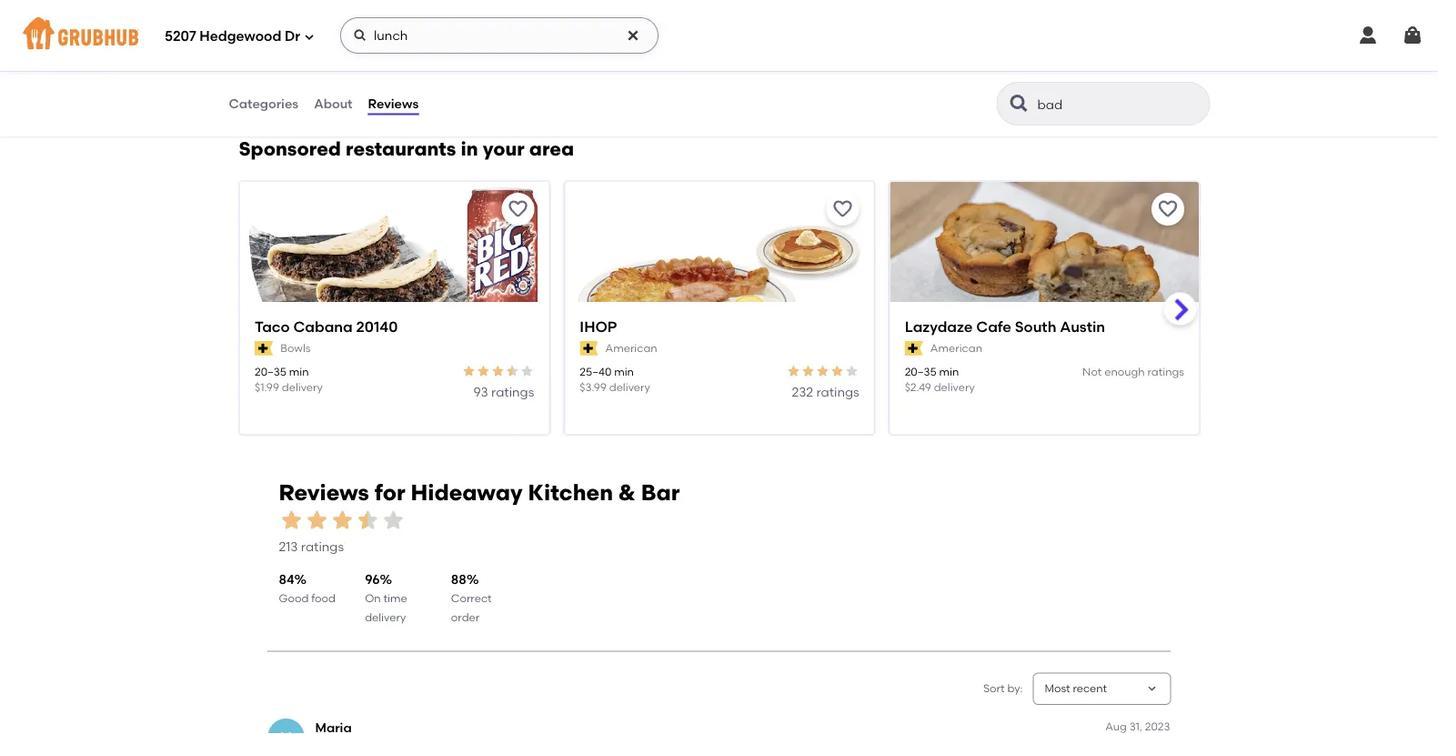 Task type: locate. For each thing, give the bounding box(es) containing it.
213 ratings
[[279, 539, 344, 555]]

1 horizontal spatial american
[[930, 341, 982, 354]]

20–35 inside 20–35 min $1.99 delivery
[[254, 364, 286, 378]]

ratings right 93 on the bottom of the page
[[491, 384, 534, 399]]

delivery
[[281, 380, 322, 393], [609, 380, 650, 393], [934, 380, 975, 393], [365, 610, 406, 624]]

reviews button
[[367, 71, 420, 136]]

Sort by: field
[[1045, 681, 1107, 697]]

american for ihop
[[605, 341, 657, 354]]

0 horizontal spatial save this restaurant image
[[507, 198, 528, 220]]

kitchen
[[528, 480, 613, 506]]

88
[[451, 572, 467, 587]]

hedgewood
[[200, 28, 282, 45]]

save this restaurant image
[[507, 198, 528, 220], [832, 198, 854, 220]]

american down lazydaze
[[930, 341, 982, 354]]

min down bowls on the left
[[289, 364, 309, 378]]

svg image
[[1402, 25, 1424, 46], [353, 28, 368, 43], [626, 28, 641, 43]]

20–35 min $1.99 delivery
[[254, 364, 322, 393]]

reviews
[[368, 96, 419, 111], [279, 480, 369, 506]]

enough
[[1104, 364, 1145, 378]]

1 20–35 from the left
[[254, 364, 286, 378]]

20–35 for taco
[[254, 364, 286, 378]]

ratings
[[1147, 364, 1184, 378], [491, 384, 534, 399], [816, 384, 859, 399], [301, 539, 344, 555]]

min inside 20–35 min $1.99 delivery
[[289, 364, 309, 378]]

not enough ratings
[[1082, 364, 1184, 378]]

1 horizontal spatial svg image
[[626, 28, 641, 43]]

taco cabana 20140 logo image
[[240, 182, 548, 334]]

20–35 inside 20–35 min $2.49 delivery
[[905, 364, 936, 378]]

save this restaurant button
[[501, 192, 534, 225], [826, 192, 859, 225], [1151, 192, 1184, 225]]

20140
[[356, 318, 398, 335]]

232 ratings
[[792, 384, 859, 399]]

96
[[365, 572, 380, 587]]

american up 25–40 min $3.99 delivery
[[605, 341, 657, 354]]

save this restaurant image
[[1157, 198, 1179, 220]]

2 min from the left
[[614, 364, 634, 378]]

20–35 for lazydaze
[[905, 364, 936, 378]]

reviews up the 'restaurants'
[[368, 96, 419, 111]]

min for taco cabana 20140
[[289, 364, 309, 378]]

2 american from the left
[[930, 341, 982, 354]]

delivery right $1.99
[[281, 380, 322, 393]]

1 save this restaurant button from the left
[[501, 192, 534, 225]]

1 horizontal spatial subscription pass image
[[579, 341, 598, 356]]

dr
[[285, 28, 300, 45]]

delivery inside 20–35 min $1.99 delivery
[[281, 380, 322, 393]]

bowls
[[280, 341, 310, 354]]

0 horizontal spatial subscription pass image
[[254, 341, 273, 356]]

2 subscription pass image from the left
[[579, 341, 598, 356]]

ratings right 232
[[816, 384, 859, 399]]

lazydaze cafe south austin
[[905, 318, 1105, 335]]

2 horizontal spatial min
[[939, 364, 959, 378]]

subscription pass image down the taco
[[254, 341, 273, 356]]

20–35
[[254, 364, 286, 378], [905, 364, 936, 378]]

1 horizontal spatial 20–35
[[905, 364, 936, 378]]

svg image
[[1357, 25, 1379, 46], [304, 31, 315, 42]]

delivery inside '96 on time delivery'
[[365, 610, 406, 624]]

categories button
[[228, 71, 299, 136]]

in
[[461, 137, 478, 160]]

$3.99
[[579, 380, 606, 393]]

delivery for lazydaze cafe south austin
[[934, 380, 975, 393]]

ratings right 213
[[301, 539, 344, 555]]

most recent
[[1045, 682, 1107, 695]]

0 vertical spatial reviews
[[368, 96, 419, 111]]

Search Hideaway Kitchen & Bar search field
[[1036, 96, 1175, 113]]

min for ihop
[[614, 364, 634, 378]]

20–35 up $1.99
[[254, 364, 286, 378]]

subscription pass image up '25–40'
[[579, 341, 598, 356]]

delivery down time
[[365, 610, 406, 624]]

sort
[[984, 682, 1005, 695]]

aug
[[1106, 720, 1127, 733]]

2 save this restaurant image from the left
[[832, 198, 854, 220]]

delivery inside 20–35 min $2.49 delivery
[[934, 380, 975, 393]]

1 min from the left
[[289, 364, 309, 378]]

sponsored
[[239, 137, 341, 160]]

reviews for reviews
[[368, 96, 419, 111]]

0 horizontal spatial 20–35
[[254, 364, 286, 378]]

austin
[[1060, 318, 1105, 335]]

Search for food, convenience, alcohol... search field
[[340, 17, 659, 54]]

delivery inside 25–40 min $3.99 delivery
[[609, 380, 650, 393]]

for
[[375, 480, 405, 506]]

0 horizontal spatial save this restaurant button
[[501, 192, 534, 225]]

2 horizontal spatial save this restaurant button
[[1151, 192, 1184, 225]]

0 horizontal spatial svg image
[[304, 31, 315, 42]]

about button
[[313, 71, 354, 136]]

subscription pass image
[[254, 341, 273, 356], [579, 341, 598, 356]]

star icon image
[[461, 363, 476, 378], [476, 363, 490, 378], [490, 363, 505, 378], [505, 363, 519, 378], [505, 363, 519, 378], [519, 363, 534, 378], [786, 363, 801, 378], [801, 363, 815, 378], [815, 363, 830, 378], [830, 363, 844, 378], [844, 363, 859, 378], [279, 508, 304, 533], [304, 508, 330, 533], [330, 508, 355, 533], [355, 508, 381, 533], [355, 508, 381, 533], [381, 508, 406, 533]]

1 horizontal spatial save this restaurant image
[[832, 198, 854, 220]]

1 horizontal spatial min
[[614, 364, 634, 378]]

american for lazydaze cafe south austin
[[930, 341, 982, 354]]

5207
[[165, 28, 196, 45]]

84 good food
[[279, 572, 336, 605]]

delivery right $2.49
[[934, 380, 975, 393]]

ihop link
[[579, 316, 859, 337]]

main navigation navigation
[[0, 0, 1438, 71]]

3 min from the left
[[939, 364, 959, 378]]

restaurants
[[346, 137, 456, 160]]

bar
[[641, 480, 680, 506]]

88 correct order
[[451, 572, 492, 624]]

93
[[473, 384, 488, 399]]

delivery right $3.99
[[609, 380, 650, 393]]

hideaway
[[411, 480, 523, 506]]

most
[[1045, 682, 1070, 695]]

not
[[1082, 364, 1102, 378]]

categories
[[229, 96, 299, 111]]

sort by:
[[984, 682, 1023, 695]]

1 vertical spatial reviews
[[279, 480, 369, 506]]

area
[[529, 137, 574, 160]]

reviews inside button
[[368, 96, 419, 111]]

min down lazydaze
[[939, 364, 959, 378]]

reviews up 213 ratings
[[279, 480, 369, 506]]

2 20–35 from the left
[[905, 364, 936, 378]]

min inside 25–40 min $3.99 delivery
[[614, 364, 634, 378]]

1 subscription pass image from the left
[[254, 341, 273, 356]]

25–40 min $3.99 delivery
[[579, 364, 650, 393]]

min right '25–40'
[[614, 364, 634, 378]]

3 save this restaurant button from the left
[[1151, 192, 1184, 225]]

1 horizontal spatial svg image
[[1357, 25, 1379, 46]]

1 horizontal spatial save this restaurant button
[[826, 192, 859, 225]]

min inside 20–35 min $2.49 delivery
[[939, 364, 959, 378]]

order
[[451, 610, 480, 624]]

recent
[[1073, 682, 1107, 695]]

1 american from the left
[[605, 341, 657, 354]]

$1.99
[[254, 380, 279, 393]]

1 save this restaurant image from the left
[[507, 198, 528, 220]]

taco
[[254, 318, 289, 335]]

american
[[605, 341, 657, 354], [930, 341, 982, 354]]

subscription pass image for ihop
[[579, 341, 598, 356]]

by:
[[1008, 682, 1023, 695]]

min
[[289, 364, 309, 378], [614, 364, 634, 378], [939, 364, 959, 378]]

25–40
[[579, 364, 611, 378]]

20–35 up $2.49
[[905, 364, 936, 378]]

31,
[[1130, 720, 1143, 733]]

0 horizontal spatial min
[[289, 364, 309, 378]]

0 horizontal spatial american
[[605, 341, 657, 354]]

0 horizontal spatial svg image
[[353, 28, 368, 43]]

subscription pass image
[[905, 341, 923, 356]]

min for lazydaze cafe south austin
[[939, 364, 959, 378]]

save this restaurant image for taco cabana 20140
[[507, 198, 528, 220]]



Task type: vqa. For each thing, say whether or not it's contained in the screenshot.


Task type: describe. For each thing, give the bounding box(es) containing it.
taco cabana 20140 link
[[254, 316, 534, 337]]

reviews for reviews for hideaway kitchen & bar
[[279, 480, 369, 506]]

lazydaze cafe south austin logo image
[[890, 182, 1199, 334]]

96 on time delivery
[[365, 572, 407, 624]]

2 horizontal spatial svg image
[[1402, 25, 1424, 46]]

ratings for 232 ratings
[[816, 384, 859, 399]]

5207 hedgewood dr
[[165, 28, 300, 45]]

213
[[279, 539, 298, 555]]

delivery for ihop
[[609, 380, 650, 393]]

84
[[279, 572, 294, 587]]

&
[[619, 480, 636, 506]]

time
[[383, 592, 407, 605]]

93 ratings
[[473, 384, 534, 399]]

taco cabana 20140
[[254, 318, 398, 335]]

about
[[314, 96, 353, 111]]

aug 31, 2023
[[1106, 720, 1170, 733]]

subscription pass image for taco cabana 20140
[[254, 341, 273, 356]]

ratings for 93 ratings
[[491, 384, 534, 399]]

2023
[[1145, 720, 1170, 733]]

lazydaze
[[905, 318, 973, 335]]

cabana
[[293, 318, 352, 335]]

food
[[311, 592, 336, 605]]

south
[[1015, 318, 1056, 335]]

sponsored restaurants in your area
[[239, 137, 574, 160]]

good
[[279, 592, 309, 605]]

save this restaurant button for 20140
[[501, 192, 534, 225]]

ihop
[[579, 318, 617, 335]]

lazydaze cafe south austin link
[[905, 316, 1184, 337]]

2 save this restaurant button from the left
[[826, 192, 859, 225]]

232
[[792, 384, 813, 399]]

ratings right enough
[[1147, 364, 1184, 378]]

caret down icon image
[[1145, 682, 1160, 696]]

ihop logo image
[[565, 182, 874, 334]]

correct
[[451, 592, 492, 605]]

reviews for hideaway kitchen & bar
[[279, 480, 680, 506]]

save this restaurant button for south
[[1151, 192, 1184, 225]]

20–35 min $2.49 delivery
[[905, 364, 975, 393]]

cafe
[[976, 318, 1011, 335]]

on
[[365, 592, 381, 605]]

save this restaurant image for ihop
[[832, 198, 854, 220]]

your
[[483, 137, 525, 160]]

$2.49
[[905, 380, 931, 393]]

ratings for 213 ratings
[[301, 539, 344, 555]]

delivery for taco cabana 20140
[[281, 380, 322, 393]]

search icon image
[[1009, 93, 1030, 115]]



